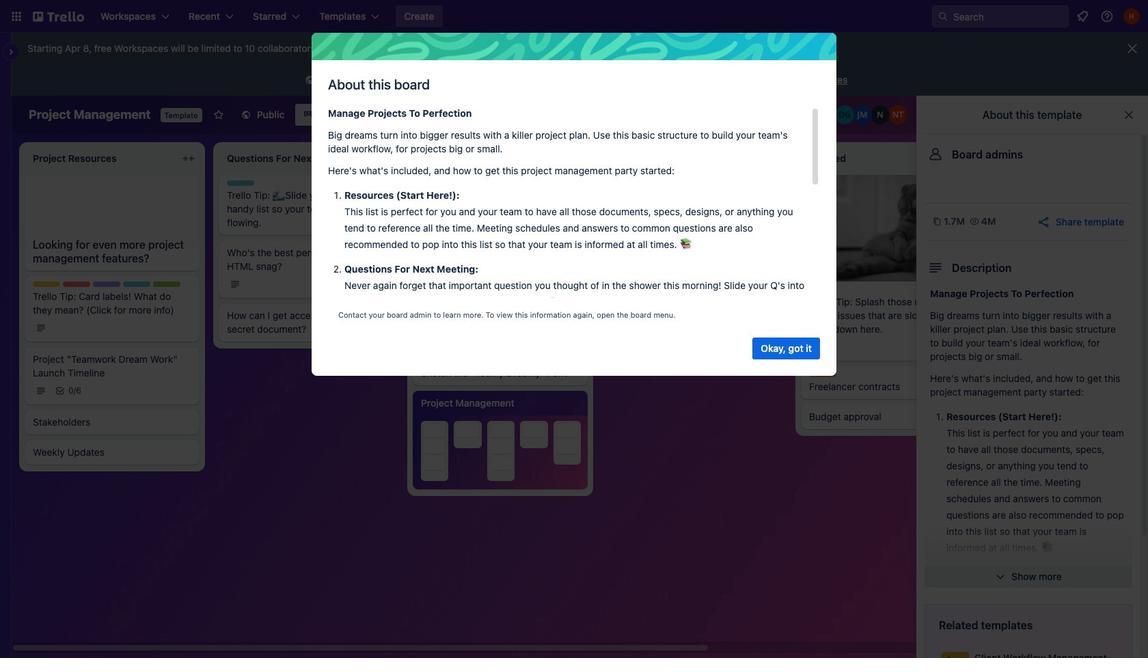 Task type: describe. For each thing, give the bounding box(es) containing it.
2 horizontal spatial color: purple, title: "design team" element
[[615, 276, 643, 282]]

1 horizontal spatial color: purple, title: "design team" element
[[421, 260, 449, 265]]

devan goldstein (devangoldstein2) image
[[836, 105, 855, 124]]

open information menu image
[[1101, 10, 1115, 23]]

0 horizontal spatial color: purple, title: "design team" element
[[93, 281, 120, 287]]

color: lime, title: "halp" element
[[153, 281, 181, 287]]

3 collapse list image from the left
[[569, 150, 585, 167]]

nicole tang (nicoletang31) image
[[889, 105, 908, 124]]

nic (nicoletollefson1) image
[[871, 105, 890, 124]]

Board name text field
[[22, 104, 158, 126]]

jordan mirchev (jordan_mirchev) image
[[853, 105, 873, 124]]

sm image
[[303, 74, 317, 88]]

caity (caity) image
[[818, 105, 837, 124]]

color: red, title: "priority" element
[[63, 281, 90, 287]]



Task type: vqa. For each thing, say whether or not it's contained in the screenshot.
rightmost Color: purple, title: "Design Team" element
yes



Task type: locate. For each thing, give the bounding box(es) containing it.
0 notifications image
[[1075, 8, 1091, 25]]

howard (howard38800628) image
[[1124, 8, 1141, 25]]

color: orange, title: "one more step" element
[[810, 372, 837, 377]]

primary element
[[0, 0, 1149, 33]]

2 horizontal spatial collapse list image
[[569, 150, 585, 167]]

1 collapse list image from the left
[[181, 150, 197, 167]]

customize views image
[[419, 108, 433, 122]]

Search field
[[949, 7, 1069, 26]]

color: purple, title: "design team" element
[[421, 260, 449, 265], [615, 276, 643, 282], [93, 281, 120, 287]]

star or unstar board image
[[213, 109, 224, 120]]

color: yellow, title: "copy request" element
[[33, 281, 60, 287]]

collapse list image
[[181, 150, 197, 167], [375, 150, 391, 167], [569, 150, 585, 167]]

0 horizontal spatial collapse list image
[[181, 150, 197, 167]]

1 horizontal spatial collapse list image
[[375, 150, 391, 167]]

2 collapse list image from the left
[[375, 150, 391, 167]]

back to home image
[[33, 5, 84, 27]]

color: sky, title: "trello tip" element
[[227, 181, 254, 186], [421, 181, 449, 186], [615, 181, 643, 186], [123, 281, 150, 287]]

search image
[[938, 11, 949, 22]]



